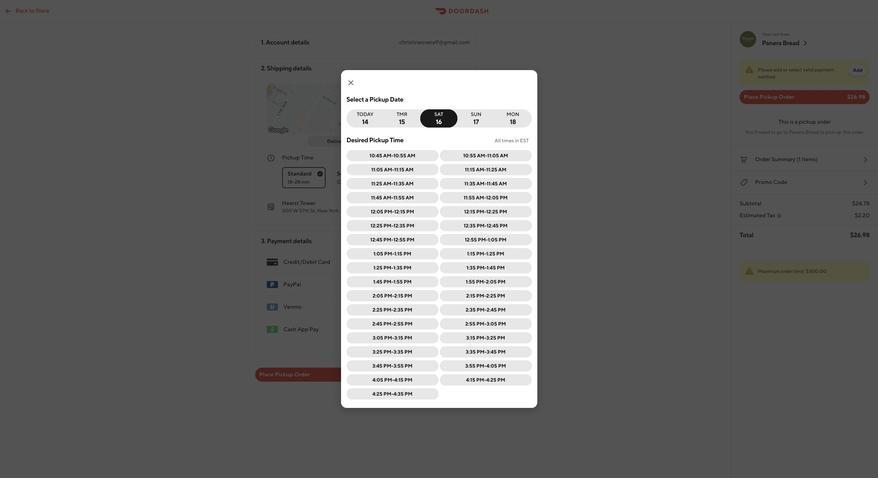 Task type: locate. For each thing, give the bounding box(es) containing it.
2:15 down 1:55 pm-2:05 pm
[[466, 293, 475, 299]]

order
[[779, 94, 794, 100], [755, 156, 770, 163], [294, 371, 310, 378]]

12:35 inside radio
[[393, 223, 405, 229]]

pm for 12:05 pm-12:15 pm
[[406, 209, 414, 215]]

2 11:55 from the left
[[464, 195, 475, 200]]

1:35 inside radio
[[393, 265, 403, 271]]

1 2:55 from the left
[[393, 321, 404, 327]]

1 horizontal spatial 1:15
[[467, 251, 475, 257]]

pm
[[500, 195, 508, 200], [406, 209, 414, 215], [499, 209, 507, 215], [406, 223, 414, 229], [500, 223, 508, 229], [407, 237, 414, 243], [499, 237, 506, 243], [403, 251, 411, 257], [496, 251, 504, 257], [404, 265, 411, 271], [497, 265, 505, 271], [404, 279, 412, 285], [498, 279, 506, 285], [404, 293, 412, 299], [497, 293, 505, 299], [404, 307, 412, 313], [498, 307, 506, 313], [405, 321, 412, 327], [498, 321, 506, 327], [404, 335, 412, 341], [497, 335, 505, 341], [404, 349, 412, 355], [498, 349, 506, 355], [405, 363, 412, 369], [498, 363, 506, 369], [404, 377, 412, 383], [497, 377, 505, 383], [405, 391, 412, 397]]

2:45
[[487, 307, 497, 313], [372, 321, 382, 327]]

menu
[[261, 251, 470, 341]]

12:55 pm-1:05 pm
[[465, 237, 506, 243]]

11:35 am-11:45 am
[[464, 181, 507, 186]]

add new payment method image left 2:55 pm-3:05 pm
[[456, 325, 464, 334]]

0 vertical spatial time
[[390, 136, 404, 144]]

1 horizontal spatial 18–28 min
[[439, 154, 464, 161]]

1 horizontal spatial 12:25
[[486, 209, 498, 215]]

option group containing standard
[[282, 162, 464, 188]]

pm- inside radio
[[383, 265, 393, 271]]

close image
[[346, 79, 355, 87]]

0 horizontal spatial 4:25
[[372, 391, 382, 397]]

10:55 am-11:05 am
[[463, 153, 508, 158]]

$26.98 down $2.20
[[850, 231, 870, 239]]

2:55 down the 2:35 pm-2:45 pm option
[[465, 321, 475, 327]]

1:05
[[488, 237, 498, 243], [373, 251, 383, 257]]

pm for 4:25 pm-4:35 pm
[[405, 391, 412, 397]]

pm for 4:15 pm-4:25 pm
[[497, 377, 505, 383]]

order right this
[[852, 129, 864, 135]]

3:45 down 3:25 pm-3:35 pm
[[372, 363, 382, 369]]

pm for 2:25 pm-2:35 pm
[[404, 307, 412, 313]]

0 vertical spatial 2:05
[[486, 279, 497, 285]]

maximum order limit: $300.00 status
[[740, 262, 870, 281]]

1 horizontal spatial 1:05
[[488, 237, 498, 243]]

add
[[774, 67, 782, 73]]

pm- for 1:25
[[476, 251, 486, 257]]

12:55 inside option
[[393, 237, 406, 243]]

1 horizontal spatial 3:35
[[466, 349, 476, 355]]

pm for 3:25 pm-3:35 pm
[[404, 349, 412, 355]]

pm inside radio
[[404, 265, 411, 271]]

11:55 down 11:25 am-11:35 am 'radio'
[[393, 195, 405, 200]]

order up pick
[[817, 118, 831, 125]]

all times in est
[[495, 138, 529, 143]]

2 horizontal spatial order
[[779, 94, 794, 100]]

1 vertical spatial 2:45
[[372, 321, 382, 327]]

2 1:35 from the left
[[467, 265, 476, 271]]

1 1:35 from the left
[[393, 265, 403, 271]]

0 horizontal spatial 11:05
[[371, 167, 383, 172]]

panera down is
[[789, 129, 805, 135]]

usa
[[365, 208, 375, 213]]

3:05 PM-3:15 PM radio
[[346, 332, 438, 343]]

pm up 3:05 pm-3:15 pm option
[[405, 321, 412, 327]]

4:15 inside radio
[[394, 377, 403, 383]]

2 3:55 from the left
[[465, 363, 475, 369]]

2 vertical spatial order
[[781, 268, 793, 274]]

11:15 AM-11:25 AM radio
[[440, 164, 532, 175]]

12:55 PM-1:05 PM radio
[[440, 234, 532, 245]]

1 12:55 from the left
[[393, 237, 406, 243]]

cash app pay
[[283, 326, 319, 333]]

pm- inside radio
[[383, 223, 393, 229]]

1 2:15 from the left
[[394, 293, 403, 299]]

1 horizontal spatial 1:35
[[467, 265, 476, 271]]

1 horizontal spatial 2:05
[[486, 279, 497, 285]]

2:35 PM-2:45 PM radio
[[440, 304, 532, 315]]

pm- for 3:35
[[383, 349, 393, 355]]

3:55
[[393, 363, 404, 369], [465, 363, 475, 369]]

0 horizontal spatial 1:15
[[394, 251, 402, 257]]

order summary (1 items)
[[755, 156, 818, 163]]

pm- for 3:55
[[383, 363, 393, 369]]

1 horizontal spatial 11:15
[[465, 167, 475, 172]]

am down 11:15 am-11:25 am radio
[[499, 181, 507, 186]]

1:45 pm-1:55 pm
[[373, 279, 412, 285]]

2:45 down the 2:25 pm-2:35 pm option at the bottom left of page
[[372, 321, 382, 327]]

pm for 2:45 pm-2:55 pm
[[405, 321, 412, 327]]

1 horizontal spatial 4:05
[[486, 363, 497, 369]]

pm- for 2:25
[[476, 293, 486, 299]]

am- for 12:05
[[476, 195, 486, 200]]

bread down pickup
[[806, 129, 819, 135]]

pm for 3:45 pm-3:55 pm
[[405, 363, 412, 369]]

0 horizontal spatial a
[[355, 179, 358, 185]]

am- for 11:15
[[384, 167, 394, 172]]

am- up 11:45 am-11:55 am
[[383, 181, 393, 186]]

2 vertical spatial $26.98
[[453, 371, 472, 378]]

2:15 inside radio
[[394, 293, 403, 299]]

0 vertical spatial order
[[817, 118, 831, 125]]

option group
[[282, 162, 464, 188]]

3:25
[[486, 335, 496, 341], [372, 349, 382, 355]]

choose
[[337, 179, 354, 185]]

pm for 2:55 pm-3:05 pm
[[498, 321, 506, 327]]

1 vertical spatial 1:05
[[373, 251, 383, 257]]

pm for 3:55 pm-4:05 pm
[[498, 363, 506, 369]]

am
[[407, 153, 415, 158], [500, 153, 508, 158], [405, 167, 414, 172], [498, 167, 506, 172], [405, 181, 414, 186], [499, 181, 507, 186], [406, 195, 414, 200]]

0 vertical spatial 12:45
[[487, 223, 499, 229]]

12:55
[[393, 237, 406, 243], [465, 237, 477, 243]]

am- right the later
[[384, 167, 394, 172]]

4:25 PM-4:35 PM radio
[[346, 388, 438, 400]]

2:55 up 3:05 pm-3:15 pm option
[[393, 321, 404, 327]]

place
[[744, 94, 758, 100], [259, 371, 274, 378]]

pm- up 12:35 pm-12:45 pm
[[476, 209, 486, 215]]

1:35 up 1:45 pm-1:55 pm option
[[393, 265, 403, 271]]

pickup inside pickup 'radio'
[[386, 138, 402, 144]]

details up the credit/debit
[[293, 237, 312, 245]]

order inside status
[[781, 268, 793, 274]]

details right 1. account
[[291, 39, 309, 46]]

a right the select
[[365, 96, 368, 103]]

1 vertical spatial 4:25
[[372, 391, 382, 397]]

a right is
[[795, 118, 798, 125]]

4:05 up 4:25 pm-4:35 pm in the bottom left of the page
[[372, 377, 383, 383]]

3:15 up 3:35 pm-3:45 pm
[[466, 335, 475, 341]]

sun
[[471, 111, 481, 117]]

0 horizontal spatial 1:35
[[393, 265, 403, 271]]

57th
[[299, 208, 309, 213]]

1 horizontal spatial 2:15
[[466, 293, 475, 299]]

1 vertical spatial 11:45
[[371, 195, 382, 200]]

12:05 down 11:35 am-11:45 am
[[486, 195, 499, 200]]

pm for 12:55 pm-1:05 pm
[[499, 237, 506, 243]]

1 vertical spatial panera
[[789, 129, 805, 135]]

pm up 2:05 pm-2:15 pm radio
[[404, 279, 412, 285]]

0 horizontal spatial 3:15
[[394, 335, 403, 341]]

2:35 up 2:45 pm-2:55 pm radio
[[393, 307, 403, 313]]

day picker option group
[[346, 109, 532, 128]]

pm for 3:35 pm-3:45 pm
[[498, 349, 506, 355]]

am for 11:25 am-11:35 am
[[405, 181, 414, 186]]

pm down '12:35 pm-12:45 pm' option
[[499, 237, 506, 243]]

3:25 inside radio
[[372, 349, 382, 355]]

details right 2. shipping
[[293, 64, 311, 72]]

4:25 inside 4:25 pm-4:35 pm option
[[372, 391, 382, 397]]

3. payment
[[261, 237, 292, 245]]

3:25 PM-3:35 PM radio
[[346, 346, 438, 358]]

0 vertical spatial 4:25
[[486, 377, 496, 383]]

1:15 pm-1:25 pm
[[467, 251, 504, 257]]

to right "go"
[[783, 129, 788, 135]]

2:45 PM-2:55 PM radio
[[346, 318, 438, 329]]

1 horizontal spatial 18–28
[[439, 154, 454, 161]]

1 horizontal spatial 11:35
[[464, 181, 475, 186]]

pm- up 3:35 pm-3:45 pm
[[476, 335, 486, 341]]

18
[[510, 118, 516, 125]]

None radio
[[383, 109, 425, 128], [420, 109, 457, 128], [453, 109, 495, 128], [282, 167, 326, 188], [383, 109, 425, 128], [420, 109, 457, 128], [453, 109, 495, 128], [282, 167, 326, 188]]

am- for 11:05
[[477, 153, 487, 158]]

3:15 down 2:45 pm-2:55 pm radio
[[394, 335, 403, 341]]

1:05 PM-1:15 PM radio
[[346, 248, 438, 259]]

pm- for 2:45
[[477, 307, 487, 313]]

am- down 11:25 am-11:35 am
[[383, 195, 393, 200]]

11:35 inside 11:25 am-11:35 am 'radio'
[[393, 181, 404, 186]]

time
[[390, 136, 404, 144], [301, 154, 313, 161]]

1 horizontal spatial 1:25
[[486, 251, 495, 257]]

pm for 1:35 pm-1:45 pm
[[497, 265, 505, 271]]

11:55 down 11:35 am-11:45 am
[[464, 195, 475, 200]]

2 10:55 from the left
[[463, 153, 476, 158]]

3:35 up 3:55 pm-4:05 pm
[[466, 349, 476, 355]]

12:05 inside 12:05 pm-12:15 pm radio
[[371, 209, 383, 215]]

am for 11:45 am-11:55 am
[[406, 195, 414, 200]]

pm for 2:15 pm-2:25 pm
[[497, 293, 505, 299]]

1. account details
[[261, 39, 309, 46]]

pm- for 3:25
[[476, 335, 486, 341]]

status
[[740, 60, 870, 86]]

am- inside radio
[[477, 153, 487, 158]]

11:25 up 11:35 am-11:45 am
[[486, 167, 497, 172]]

pay
[[309, 326, 319, 333]]

hearst tower 300 w 57th st,  new york,  ny 10019,  usa
[[282, 200, 375, 213]]

you'll need to go to panera bread to pick up this order
[[745, 129, 864, 135]]

pm- up 1:55 pm-2:05 pm
[[477, 265, 487, 271]]

pm- up 1:25 pm-1:35 pm
[[384, 251, 394, 257]]

12:45 PM-12:55 PM radio
[[346, 234, 438, 245]]

1:35 PM-1:45 PM radio
[[440, 262, 532, 273]]

2. shipping
[[261, 64, 292, 72]]

11:25 am-11:35 am
[[371, 181, 414, 186]]

0 vertical spatial 1:45
[[487, 265, 496, 271]]

10:55 up the 11:15 am-11:25 am
[[463, 153, 476, 158]]

pm for 3:05 pm-3:15 pm
[[404, 335, 412, 341]]

to left pick
[[820, 129, 825, 135]]

4:25 inside 4:15 pm-4:25 pm option
[[486, 377, 496, 383]]

0 horizontal spatial 11:25
[[371, 181, 382, 186]]

1 add new payment method image from the top
[[456, 280, 464, 289]]

0 horizontal spatial 12:25
[[371, 223, 382, 229]]

pm up the 1:25 pm-1:35 pm radio
[[403, 251, 411, 257]]

order left limit:
[[781, 268, 793, 274]]

back
[[15, 7, 28, 14]]

12:05 right 10019,
[[371, 209, 383, 215]]

am- inside 'radio'
[[383, 181, 393, 186]]

pm for 12:35 pm-12:45 pm
[[500, 223, 508, 229]]

pm for 1:05 pm-1:15 pm
[[403, 251, 411, 257]]

1:35 right add new payment method icon
[[467, 265, 476, 271]]

1 3:35 from the left
[[393, 349, 403, 355]]

3:35
[[393, 349, 403, 355], [466, 349, 476, 355]]

2:15 down 1:45 pm-1:55 pm option
[[394, 293, 403, 299]]

venmo
[[283, 304, 302, 310]]

am- down 11:35 am-11:45 am
[[476, 195, 486, 200]]

12:55 down 12:25 pm-12:35 pm radio
[[393, 237, 406, 243]]

12:05 inside 11:55 am-12:05 pm option
[[486, 195, 499, 200]]

pm- for 2:05
[[476, 279, 486, 285]]

2:25 pm-2:35 pm
[[372, 307, 412, 313]]

show menu image
[[267, 257, 278, 268]]

2:25
[[486, 293, 496, 299], [372, 307, 382, 313]]

0 horizontal spatial 4:15
[[394, 377, 403, 383]]

12:35 inside option
[[464, 223, 476, 229]]

1 horizontal spatial 2:35
[[466, 307, 476, 313]]

times
[[502, 138, 514, 143]]

0 horizontal spatial 11:15
[[394, 167, 404, 172]]

2 12:15 from the left
[[464, 209, 475, 215]]

add new payment method image down add new payment method icon
[[456, 280, 464, 289]]

1:45 inside 'radio'
[[487, 265, 496, 271]]

am inside radio
[[500, 153, 508, 158]]

pm for 1:55 pm-2:05 pm
[[498, 279, 506, 285]]

10019,
[[349, 208, 364, 213]]

pm- for 1:15
[[384, 251, 394, 257]]

2:55 inside 2:45 pm-2:55 pm radio
[[393, 321, 404, 327]]

panera bread
[[762, 39, 799, 47]]

paypal
[[283, 281, 301, 288]]

later
[[371, 170, 383, 177]]

select
[[789, 67, 802, 73]]

0 horizontal spatial min
[[301, 179, 310, 185]]

sat
[[434, 111, 443, 117]]

pm for 12:15 pm-12:25 pm
[[499, 209, 507, 215]]

1 10:55 from the left
[[393, 153, 406, 158]]

pm- down 1:05 pm-1:15 pm
[[383, 265, 393, 271]]

1 vertical spatial 1:45
[[373, 279, 382, 285]]

1 vertical spatial time
[[301, 154, 313, 161]]

add new payment method image
[[456, 280, 464, 289], [456, 303, 464, 311], [456, 325, 464, 334]]

1:15 inside radio
[[467, 251, 475, 257]]

pm for 1:25 pm-1:35 pm
[[404, 265, 411, 271]]

10:55 down pickup 'radio'
[[393, 153, 406, 158]]

11:15 up 11:25 am-11:35 am 'radio'
[[394, 167, 404, 172]]

2 12:55 from the left
[[465, 237, 477, 243]]

1:45 down 1:15 pm-1:25 pm radio
[[487, 265, 496, 271]]

delivery or pickup selector option group
[[308, 136, 423, 147]]

pm- down 1:45 pm-1:55 pm option
[[384, 293, 394, 299]]

tower
[[300, 200, 315, 206]]

am for 10:45 am-10:55 am
[[407, 153, 415, 158]]

pm for 2:05 pm-2:15 pm
[[404, 293, 412, 299]]

0 horizontal spatial panera
[[762, 39, 782, 47]]

am down the "times"
[[500, 153, 508, 158]]

1 horizontal spatial order
[[755, 156, 770, 163]]

schedule for later option group
[[346, 150, 532, 402]]

add new payment method image
[[456, 258, 464, 266]]

1 horizontal spatial 12:55
[[465, 237, 477, 243]]

1 12:35 from the left
[[393, 223, 405, 229]]

11:05 am-11:15 am
[[371, 167, 414, 172]]

pm- down 12:35 pm-12:45 pm
[[478, 237, 488, 243]]

0 horizontal spatial 1:45
[[373, 279, 382, 285]]

2 vertical spatial details
[[293, 237, 312, 245]]

1 horizontal spatial 3:25
[[486, 335, 496, 341]]

hearst
[[282, 200, 299, 206]]

1 1:55 from the left
[[393, 279, 403, 285]]

300
[[282, 208, 292, 213]]

total
[[740, 231, 753, 239]]

2:35 down 2:15 pm-2:25 pm
[[466, 307, 476, 313]]

1:15
[[394, 251, 402, 257], [467, 251, 475, 257]]

3:45 down 3:15 pm-3:25 pm
[[487, 349, 497, 355]]

min up 11:15 am-11:25 am radio
[[455, 154, 464, 161]]

0 vertical spatial place
[[744, 94, 758, 100]]

1:05 down '12:35 pm-12:45 pm' option
[[488, 237, 498, 243]]

1:55 up 2:05 pm-2:15 pm radio
[[393, 279, 403, 285]]

0 vertical spatial 2:45
[[487, 307, 497, 313]]

sun 17
[[471, 111, 481, 125]]

pm for 3:15 pm-3:25 pm
[[497, 335, 505, 341]]

0 horizontal spatial 1:05
[[373, 251, 383, 257]]

card
[[318, 259, 330, 265]]

am down 11:05 am-11:15 am radio
[[405, 181, 414, 186]]

store
[[36, 7, 49, 14]]

please add or select valid payment method
[[758, 67, 834, 80]]

10:55 inside '10:55 am-11:05 am' radio
[[463, 153, 476, 158]]

3:25 inside option
[[486, 335, 496, 341]]

2 11:35 from the left
[[464, 181, 475, 186]]

1 horizontal spatial 11:55
[[464, 195, 475, 200]]

11:05 inside radio
[[487, 153, 499, 158]]

2:05 down 1:45 pm-1:55 pm option
[[373, 293, 383, 299]]

pm- for 4:25
[[476, 377, 486, 383]]

1 horizontal spatial 4:15
[[466, 377, 475, 383]]

12:15 up 12:35 pm-12:45 pm
[[464, 209, 475, 215]]

pm for 2:35 pm-2:45 pm
[[498, 307, 506, 313]]

0 vertical spatial 11:05
[[487, 153, 499, 158]]

pm- up 2:15 pm-2:25 pm
[[476, 279, 486, 285]]

pm up 3:45 pm-3:55 pm on the left of the page
[[404, 349, 412, 355]]

0 horizontal spatial place pickup order
[[259, 371, 310, 378]]

am- right 10:45
[[383, 153, 393, 158]]

0 vertical spatial 3:05
[[486, 321, 497, 327]]

18–28
[[439, 154, 454, 161], [288, 179, 300, 185]]

11:55 inside 11:55 am-12:05 pm option
[[464, 195, 475, 200]]

1:55
[[393, 279, 403, 285], [466, 279, 475, 285]]

0 horizontal spatial 3:35
[[393, 349, 403, 355]]

15
[[399, 118, 405, 125]]

1 vertical spatial 1:25
[[373, 265, 382, 271]]

2:25 up 2:45 pm-2:55 pm
[[372, 307, 382, 313]]

1 horizontal spatial 1:55
[[466, 279, 475, 285]]

0 vertical spatial 3:45
[[487, 349, 497, 355]]

2:05 PM-2:15 PM radio
[[346, 290, 438, 301]]

1:35 inside 'radio'
[[467, 265, 476, 271]]

$26.98 down add
[[847, 94, 865, 100]]

1:15 down 12:55 pm-1:05 pm
[[467, 251, 475, 257]]

1 horizontal spatial 11:05
[[487, 153, 499, 158]]

0 horizontal spatial 12:45
[[370, 237, 382, 243]]

add new payment method image for venmo
[[456, 303, 464, 311]]

1 vertical spatial order
[[852, 129, 864, 135]]

1 horizontal spatial place
[[744, 94, 758, 100]]

1 vertical spatial 3:25
[[372, 349, 382, 355]]

1 vertical spatial order
[[755, 156, 770, 163]]

1:15 PM-1:25 PM radio
[[440, 248, 532, 259]]

0 horizontal spatial 12:35
[[393, 223, 405, 229]]

1 horizontal spatial 3:05
[[486, 321, 497, 327]]

pm- down 4:05 pm-4:15 pm
[[383, 391, 393, 397]]

2 1:15 from the left
[[467, 251, 475, 257]]

None radio
[[346, 109, 384, 128], [494, 109, 532, 128], [331, 167, 397, 188], [346, 109, 384, 128], [494, 109, 532, 128], [331, 167, 397, 188]]

1 1:15 from the left
[[394, 251, 402, 257]]

pm- for 12:45
[[477, 223, 487, 229]]

1 4:15 from the left
[[394, 377, 403, 383]]

3. payment details
[[261, 237, 312, 245]]

1:35
[[393, 265, 403, 271], [467, 265, 476, 271]]

2 12:35 from the left
[[464, 223, 476, 229]]

2 2:35 from the left
[[466, 307, 476, 313]]

pm- for 12:55
[[383, 237, 393, 243]]

0 vertical spatial 1:25
[[486, 251, 495, 257]]

3 add new payment method image from the top
[[456, 325, 464, 334]]

1 vertical spatial 12:05
[[371, 209, 383, 215]]

am- up 11:55 am-12:05 pm
[[476, 181, 487, 186]]

am for 10:55 am-11:05 am
[[500, 153, 508, 158]]

am down 11:25 am-11:35 am 'radio'
[[406, 195, 414, 200]]

pm- up 3:25 pm-3:35 pm
[[384, 335, 394, 341]]

your cart from
[[762, 32, 790, 37]]

pm down 2:05 pm-2:15 pm radio
[[404, 307, 412, 313]]

2:35
[[393, 307, 403, 313], [466, 307, 476, 313]]

1:05 up 1:25 pm-1:35 pm
[[373, 251, 383, 257]]

pm up 4:15 pm-4:25 pm option
[[498, 363, 506, 369]]

am- for 11:35
[[383, 181, 393, 186]]

0 vertical spatial order
[[779, 94, 794, 100]]

4:15 down 3:55 pm-4:05 pm
[[466, 377, 475, 383]]

1 vertical spatial 18–28 min
[[288, 179, 310, 185]]

0 vertical spatial 11:25
[[486, 167, 497, 172]]

1 vertical spatial 3:05
[[373, 335, 383, 341]]

1 vertical spatial min
[[301, 179, 310, 185]]

details for 3. payment details
[[293, 237, 312, 245]]

$2.20
[[855, 212, 870, 219]]

0 horizontal spatial order
[[781, 268, 793, 274]]

0 vertical spatial place pickup order
[[744, 94, 794, 100]]

1:25 inside radio
[[373, 265, 382, 271]]

1:15 up the 1:25 pm-1:35 pm radio
[[394, 251, 402, 257]]

pm- for 1:55
[[383, 279, 393, 285]]

pm- down the 2:25 pm-2:35 pm option at the bottom left of page
[[383, 321, 393, 327]]

pm- for 12:25
[[476, 209, 486, 215]]

2:55
[[393, 321, 404, 327], [465, 321, 475, 327]]

from
[[780, 32, 790, 37]]

pm- up 4:25 pm-4:35 pm in the bottom left of the page
[[384, 377, 394, 383]]

17
[[473, 118, 479, 125]]

pm- up 12:55 pm-1:05 pm
[[477, 223, 487, 229]]

pm- up 3:45 pm-3:55 pm radio
[[383, 349, 393, 355]]

pm down 1:55 pm-2:05 pm option
[[497, 293, 505, 299]]

am- for 11:55
[[383, 195, 393, 200]]

3:45 PM-3:55 PM radio
[[346, 360, 438, 372]]

add new payment method image for cash app pay
[[456, 325, 464, 334]]

11:55 inside 11:45 am-11:55 am option
[[393, 195, 405, 200]]

maximum order limit: $300.00
[[758, 268, 827, 274]]

1 horizontal spatial 3:15
[[466, 335, 475, 341]]

pm up 1:35 pm-1:45 pm 'radio'
[[496, 251, 504, 257]]

2 add new payment method image from the top
[[456, 303, 464, 311]]

pm- up 2:45 pm-2:55 pm
[[383, 307, 393, 313]]

3:55 PM-4:05 PM radio
[[440, 360, 532, 372]]

11:05 right the for
[[371, 167, 383, 172]]

pm- inside 'radio'
[[477, 265, 487, 271]]

4:05
[[486, 363, 497, 369], [372, 377, 383, 383]]

0 horizontal spatial 2:55
[[393, 321, 404, 327]]

pm up 12:45 pm-12:55 pm
[[406, 223, 414, 229]]

1 11:55 from the left
[[393, 195, 405, 200]]

1 11:35 from the left
[[393, 181, 404, 186]]

3:35 up 3:45 pm-3:55 pm on the left of the page
[[393, 349, 403, 355]]

11:05
[[487, 153, 499, 158], [371, 167, 383, 172]]

1 vertical spatial a
[[795, 118, 798, 125]]

11:25 down the later
[[371, 181, 382, 186]]

12:05 PM-12:15 PM radio
[[346, 206, 438, 217]]

12:15 pm-12:25 pm
[[464, 209, 507, 215]]

1 vertical spatial bread
[[806, 129, 819, 135]]

$26.98
[[847, 94, 865, 100], [850, 231, 870, 239], [453, 371, 472, 378]]

$26.98 down 3:55 pm-4:05 pm
[[453, 371, 472, 378]]

2:05
[[486, 279, 497, 285], [373, 293, 383, 299]]

11:45 AM-11:55 AM radio
[[346, 192, 438, 203]]

11:35 AM-11:45 AM radio
[[440, 178, 532, 189]]

12:35 PM-12:45 PM radio
[[440, 220, 532, 231]]

11:05 AM-11:15 AM radio
[[346, 164, 438, 175]]

pm right 4:35
[[405, 391, 412, 397]]

1:25 down 1:05 pm-1:15 pm
[[373, 265, 382, 271]]

12:55 down 12:35 pm-12:45 pm
[[465, 237, 477, 243]]

2 2:15 from the left
[[466, 293, 475, 299]]

pm- for 1:45
[[477, 265, 487, 271]]

pm- for 12:35
[[383, 223, 393, 229]]

0 horizontal spatial 18–28
[[288, 179, 300, 185]]

10:45 am-10:55 am
[[369, 153, 415, 158]]

12:25 up '12:35 pm-12:45 pm' option
[[486, 209, 498, 215]]

0 vertical spatial details
[[291, 39, 309, 46]]

2:05 down 1:35 pm-1:45 pm 'radio'
[[486, 279, 497, 285]]

3:25 up 3:45 pm-3:55 pm radio
[[372, 349, 382, 355]]

2 2:55 from the left
[[465, 321, 475, 327]]

am inside 'radio'
[[405, 181, 414, 186]]

0 vertical spatial $26.98
[[847, 94, 865, 100]]

1 horizontal spatial 12:15
[[464, 209, 475, 215]]

1 horizontal spatial panera
[[789, 129, 805, 135]]

pm inside radio
[[406, 223, 414, 229]]

3:45
[[487, 349, 497, 355], [372, 363, 382, 369]]

4:05 up 4:15 pm-4:25 pm option
[[486, 363, 497, 369]]

details for 2. shipping details
[[293, 64, 311, 72]]

12:25 down usa
[[371, 223, 382, 229]]

this
[[778, 118, 789, 125]]

pm inside 'radio'
[[497, 265, 505, 271]]

ny
[[341, 208, 348, 213]]

0 horizontal spatial order
[[294, 371, 310, 378]]

12:55 inside radio
[[465, 237, 477, 243]]

york,
[[329, 208, 340, 213]]

a inside 'option group'
[[355, 179, 358, 185]]

0 horizontal spatial 10:55
[[393, 153, 406, 158]]

12:15 up 12:25 pm-12:35 pm radio
[[394, 209, 405, 215]]

1 vertical spatial place
[[259, 371, 274, 378]]

12:45 inside 12:45 pm-12:55 pm option
[[370, 237, 382, 243]]

12:35
[[393, 223, 405, 229], [464, 223, 476, 229]]

2 4:15 from the left
[[466, 377, 475, 383]]

time
[[359, 179, 369, 185]]



Task type: vqa. For each thing, say whether or not it's contained in the screenshot.
12:15 PM-12:25 PM radio
yes



Task type: describe. For each thing, give the bounding box(es) containing it.
0 horizontal spatial 11:45
[[371, 195, 382, 200]]

4:15 inside option
[[466, 377, 475, 383]]

app
[[297, 326, 308, 333]]

0 vertical spatial panera
[[762, 39, 782, 47]]

2:35 pm-2:45 pm
[[466, 307, 506, 313]]

pick
[[826, 129, 835, 135]]

3:05 pm-3:15 pm
[[373, 335, 412, 341]]

pm for 1:15 pm-1:25 pm
[[496, 251, 504, 257]]

pm- for 2:35
[[383, 307, 393, 313]]

pm- for 4:15
[[384, 377, 394, 383]]

0 horizontal spatial 18–28 min
[[288, 179, 310, 185]]

2 3:15 from the left
[[466, 335, 475, 341]]

valid
[[803, 67, 814, 73]]

add new payment method image for paypal
[[456, 280, 464, 289]]

to left "go"
[[771, 129, 776, 135]]

1 3:15 from the left
[[394, 335, 403, 341]]

11:25 AM-11:35 AM radio
[[346, 178, 438, 189]]

Pickup radio
[[365, 136, 423, 147]]

select a pickup date
[[346, 96, 403, 103]]

back to store link
[[0, 4, 54, 18]]

12:25 PM-12:35 PM radio
[[346, 220, 438, 231]]

1 12:15 from the left
[[394, 209, 405, 215]]

a for pickup
[[365, 96, 368, 103]]

2:15 inside option
[[466, 293, 475, 299]]

14
[[362, 118, 368, 125]]

1 vertical spatial place pickup order
[[259, 371, 310, 378]]

1 horizontal spatial 3:45
[[487, 349, 497, 355]]

in
[[515, 138, 519, 143]]

1:05 inside radio
[[488, 237, 498, 243]]

3:35 PM-3:45 PM radio
[[440, 346, 532, 358]]

3:55 pm-4:05 pm
[[465, 363, 506, 369]]

standard
[[288, 170, 312, 177]]

1:25 PM-1:35 PM radio
[[346, 262, 438, 273]]

1:05 inside option
[[373, 251, 383, 257]]

panera bread link
[[762, 39, 809, 47]]

1:55 pm-2:05 pm
[[466, 279, 506, 285]]

pm for 11:55 am-12:05 pm
[[500, 195, 508, 200]]

please
[[758, 67, 773, 73]]

pm- for 2:15
[[384, 293, 394, 299]]

0 horizontal spatial bread
[[783, 39, 799, 47]]

1 horizontal spatial order
[[817, 118, 831, 125]]

this is a pickup order
[[778, 118, 831, 125]]

menu containing credit/debit card
[[261, 251, 470, 341]]

10:55 inside 10:45 am-10:55 am radio
[[393, 153, 406, 158]]

schedule
[[337, 170, 361, 177]]

need
[[759, 129, 770, 135]]

pm for 12:25 pm-12:35 pm
[[406, 223, 414, 229]]

pm- for 12:15
[[384, 209, 394, 215]]

0 horizontal spatial place
[[259, 371, 274, 378]]

credit/debit
[[283, 259, 317, 265]]

estimated
[[740, 212, 766, 219]]

order summary (1 items) button
[[740, 154, 870, 165]]

10:45 AM-10:55 AM radio
[[346, 150, 438, 161]]

2:45 inside radio
[[372, 321, 382, 327]]

desired
[[346, 136, 368, 144]]

10:45
[[369, 153, 382, 158]]

1:25 pm-1:35 pm
[[373, 265, 411, 271]]

tax
[[767, 212, 775, 219]]

pm- for 1:35
[[383, 265, 393, 271]]

16
[[436, 118, 442, 125]]

a for time
[[355, 179, 358, 185]]

0 vertical spatial 4:05
[[486, 363, 497, 369]]

12:45 pm-12:55 pm
[[370, 237, 414, 243]]

pm- for 1:05
[[478, 237, 488, 243]]

pm for 12:45 pm-12:55 pm
[[407, 237, 414, 243]]

maximum
[[758, 268, 780, 274]]

add
[[853, 67, 863, 73]]

2. shipping details
[[261, 64, 311, 72]]

am- for 10:55
[[383, 153, 393, 158]]

status containing please add or select valid payment method
[[740, 60, 870, 86]]

pickup
[[799, 118, 816, 125]]

am- for 11:25
[[476, 167, 486, 172]]

1:45 inside option
[[373, 279, 382, 285]]

11:25 inside 11:25 am-11:35 am 'radio'
[[371, 181, 382, 186]]

am- for 11:45
[[476, 181, 487, 186]]

12:05 pm-12:15 pm
[[371, 209, 414, 215]]

credit/debit card
[[283, 259, 330, 265]]

1. account
[[261, 39, 290, 46]]

1 vertical spatial 4:05
[[372, 377, 383, 383]]

2 3:35 from the left
[[466, 349, 476, 355]]

10:55 AM-11:05 AM radio
[[440, 150, 532, 161]]

$300.00
[[806, 268, 827, 274]]

1:55 PM-2:05 PM radio
[[440, 276, 532, 287]]

pm- for 3:05
[[476, 321, 486, 327]]

2:45 pm-2:55 pm
[[372, 321, 412, 327]]

3:15 PM-3:25 PM radio
[[440, 332, 532, 343]]

tmr
[[397, 111, 407, 117]]

cart
[[772, 32, 780, 37]]

11:55 AM-12:05 PM radio
[[440, 192, 532, 203]]

date
[[390, 96, 403, 103]]

2:25 PM-2:35 PM radio
[[346, 304, 438, 315]]

am for 11:15 am-11:25 am
[[498, 167, 506, 172]]

payment
[[815, 67, 834, 73]]

0 horizontal spatial 2:25
[[372, 307, 382, 313]]

11:45 am-11:55 am
[[371, 195, 414, 200]]

add button
[[849, 64, 867, 76]]

12:35 pm-12:45 pm
[[464, 223, 508, 229]]

1 2:35 from the left
[[393, 307, 403, 313]]

1 horizontal spatial bread
[[806, 129, 819, 135]]

pm- for 3:15
[[384, 335, 394, 341]]

select
[[346, 96, 364, 103]]

11:25 inside 11:15 am-11:25 am radio
[[486, 167, 497, 172]]

is
[[790, 118, 794, 125]]

details for 1. account details
[[291, 39, 309, 46]]

you'll
[[745, 129, 758, 135]]

sat 16
[[434, 111, 443, 125]]

12:45 inside '12:35 pm-12:45 pm' option
[[487, 223, 499, 229]]

0 horizontal spatial 3:45
[[372, 363, 382, 369]]

christinaovera9@gmail.com
[[399, 39, 470, 46]]

schedule for later
[[337, 170, 383, 177]]

2 horizontal spatial a
[[795, 118, 798, 125]]

0 vertical spatial 18–28 min
[[439, 154, 464, 161]]

promo code button
[[740, 177, 870, 188]]

0 vertical spatial 11:45
[[487, 181, 498, 186]]

2 vertical spatial order
[[294, 371, 310, 378]]

1 vertical spatial $26.98
[[850, 231, 870, 239]]

2:55 PM-3:05 PM radio
[[440, 318, 532, 329]]

promo
[[755, 179, 772, 185]]

pm- for 4:05
[[476, 363, 486, 369]]

limit:
[[794, 268, 805, 274]]

2:55 inside '2:55 pm-3:05 pm' option
[[465, 321, 475, 327]]

tmr 15
[[397, 111, 407, 125]]

order inside order summary (1 items) button
[[755, 156, 770, 163]]

4:05 pm-4:15 pm
[[372, 377, 412, 383]]

0 horizontal spatial time
[[301, 154, 313, 161]]

12:25 inside 12:25 pm-12:35 pm radio
[[371, 223, 382, 229]]

mon
[[507, 111, 519, 117]]

1:45 PM-1:55 PM radio
[[346, 276, 438, 287]]

desired pickup time
[[346, 136, 404, 144]]

4:25 pm-4:35 pm
[[372, 391, 412, 397]]

pm for 1:45 pm-1:55 pm
[[404, 279, 412, 285]]

4:05 PM-4:15 PM radio
[[346, 374, 438, 386]]

cash
[[283, 326, 296, 333]]

2 horizontal spatial order
[[852, 129, 864, 135]]

this
[[843, 129, 851, 135]]

12:25 inside 12:15 pm-12:25 pm radio
[[486, 209, 498, 215]]

0 vertical spatial 18–28
[[439, 154, 454, 161]]

3:35 pm-3:45 pm
[[466, 349, 506, 355]]

am for 11:05 am-11:15 am
[[405, 167, 414, 172]]

Delivery radio
[[308, 136, 370, 147]]

12:15 PM-12:25 PM radio
[[440, 206, 532, 217]]

today 14
[[357, 111, 373, 125]]

method
[[758, 74, 775, 80]]

(1
[[797, 156, 801, 163]]

1:15 inside option
[[394, 251, 402, 257]]

1 3:55 from the left
[[393, 363, 404, 369]]

0 vertical spatial min
[[455, 154, 464, 161]]

2:15 PM-2:25 PM radio
[[440, 290, 532, 301]]

1 horizontal spatial 2:25
[[486, 293, 496, 299]]

pm- for 2:55
[[383, 321, 393, 327]]

3:25 pm-3:35 pm
[[372, 349, 412, 355]]

4:15 PM-4:25 PM radio
[[440, 374, 532, 386]]

2:45 inside option
[[487, 307, 497, 313]]

1:05 pm-1:15 pm
[[373, 251, 411, 257]]

pm for 4:05 pm-4:15 pm
[[404, 377, 412, 383]]

am for 11:35 am-11:45 am
[[499, 181, 507, 186]]

to right back
[[29, 7, 34, 14]]

up
[[836, 129, 842, 135]]

1:25 inside radio
[[486, 251, 495, 257]]

$24.78
[[852, 200, 870, 207]]

11:05 inside radio
[[371, 167, 383, 172]]

2 11:15 from the left
[[465, 167, 475, 172]]

go
[[777, 129, 782, 135]]

11:35 inside 11:35 am-11:45 am option
[[464, 181, 475, 186]]

3:15 pm-3:25 pm
[[466, 335, 505, 341]]

mon 18
[[507, 111, 519, 125]]

1 11:15 from the left
[[394, 167, 404, 172]]

your
[[762, 32, 771, 37]]

pm- for 3:45
[[477, 349, 487, 355]]

2:05 inside option
[[486, 279, 497, 285]]

for
[[362, 170, 370, 177]]

back to store
[[15, 7, 49, 14]]

or
[[783, 67, 788, 73]]

1 horizontal spatial place pickup order
[[744, 94, 794, 100]]

2:15 pm-2:25 pm
[[466, 293, 505, 299]]

pm- for 4:35
[[383, 391, 393, 397]]

2:05 inside radio
[[373, 293, 383, 299]]

2 1:55 from the left
[[466, 279, 475, 285]]

all
[[495, 138, 501, 143]]



